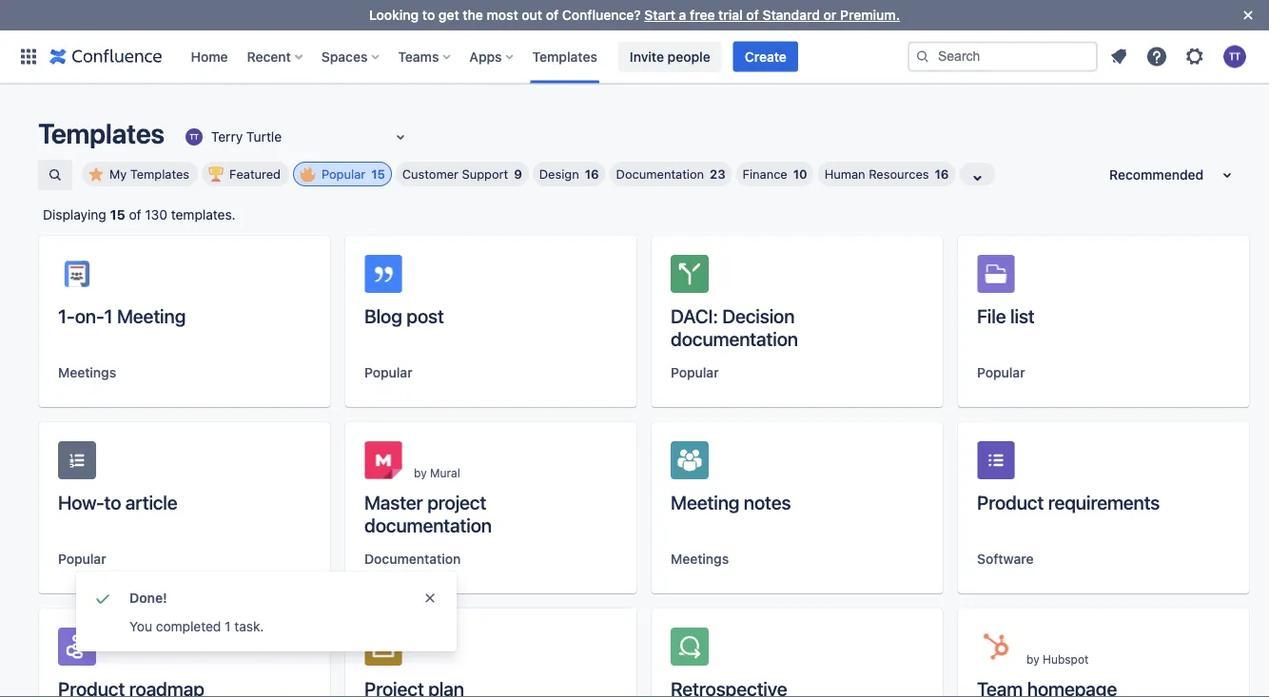 Task type: describe. For each thing, give the bounding box(es) containing it.
documentation 23
[[616, 167, 726, 181]]

human resources 16
[[825, 167, 950, 181]]

my templates
[[109, 167, 190, 181]]

you
[[129, 619, 152, 635]]

customer support 9
[[403, 167, 522, 181]]

templates inside global element
[[533, 49, 598, 64]]

home
[[191, 49, 228, 64]]

1-
[[58, 305, 75, 327]]

banner containing home
[[0, 30, 1270, 84]]

human
[[825, 167, 866, 181]]

on-
[[75, 305, 104, 327]]

most
[[487, 7, 518, 23]]

the
[[463, 7, 483, 23]]

finance
[[743, 167, 788, 181]]

meetings button for meeting
[[671, 550, 729, 569]]

success image
[[91, 587, 114, 610]]

documentation for decision
[[671, 327, 799, 350]]

1 vertical spatial templates
[[38, 117, 165, 149]]

popular left the customer
[[322, 167, 366, 181]]

apps button
[[464, 41, 521, 72]]

customer
[[403, 167, 459, 181]]

use
[[275, 552, 300, 567]]

free
[[690, 7, 715, 23]]

1 vertical spatial 15
[[110, 207, 125, 223]]

looking
[[369, 7, 419, 23]]

terry turtle
[[211, 129, 282, 145]]

blog post
[[365, 305, 444, 327]]

10
[[794, 167, 808, 181]]

to for looking
[[423, 7, 435, 23]]

master project documentation
[[365, 491, 492, 536]]

start
[[645, 7, 676, 23]]

software
[[978, 552, 1034, 567]]

1 for completed
[[225, 619, 231, 635]]

task.
[[234, 619, 264, 635]]

close image
[[1237, 4, 1260, 27]]

invite
[[630, 49, 664, 64]]

by mural
[[414, 466, 460, 480]]

you completed 1 task.
[[129, 619, 264, 635]]

0 vertical spatial meeting
[[117, 305, 186, 327]]

popular button for daci: decision documentation
[[671, 364, 719, 383]]

1 horizontal spatial meeting
[[671, 491, 740, 514]]

templates.
[[171, 207, 236, 223]]

out
[[522, 7, 543, 23]]

apps
[[470, 49, 502, 64]]

Search field
[[908, 41, 1098, 72]]

completed
[[156, 619, 221, 635]]

0 horizontal spatial of
[[129, 207, 141, 223]]

popular for file list
[[978, 365, 1026, 381]]

standard
[[763, 7, 820, 23]]

looking to get the most out of confluence? start a free trial of standard or premium.
[[369, 7, 900, 23]]

1 for on-
[[104, 305, 113, 327]]

list
[[1011, 305, 1035, 327]]

spaces
[[322, 49, 368, 64]]

a
[[679, 7, 687, 23]]

file
[[978, 305, 1007, 327]]

or
[[824, 7, 837, 23]]

templates link
[[527, 41, 603, 72]]

displaying 15 of 130 templates.
[[43, 207, 236, 223]]

create link
[[734, 41, 799, 72]]

meetings for meeting
[[671, 552, 729, 567]]

documentation button
[[365, 550, 461, 569]]

global element
[[11, 30, 904, 83]]

recent button
[[241, 41, 310, 72]]

software button
[[978, 550, 1034, 569]]

recent
[[247, 49, 291, 64]]

get
[[439, 7, 459, 23]]

notification icon image
[[1108, 45, 1131, 68]]

more categories image
[[967, 167, 989, 189]]

1 horizontal spatial 15
[[371, 167, 385, 181]]

start a free trial of standard or premium. link
[[645, 7, 900, 23]]

templates inside button
[[130, 167, 190, 181]]

spaces button
[[316, 41, 387, 72]]

star product roadmap image
[[285, 640, 307, 663]]

support
[[462, 167, 508, 181]]

confluence?
[[562, 7, 641, 23]]

teams
[[398, 49, 439, 64]]

search image
[[916, 49, 931, 64]]

use button
[[264, 544, 311, 575]]



Task type: locate. For each thing, give the bounding box(es) containing it.
0 horizontal spatial 1
[[104, 305, 113, 327]]

1 vertical spatial meeting
[[671, 491, 740, 514]]

mural
[[430, 466, 460, 480]]

documentation
[[671, 327, 799, 350], [365, 514, 492, 536]]

people
[[668, 49, 711, 64]]

to for how-
[[104, 491, 121, 514]]

1 horizontal spatial of
[[546, 7, 559, 23]]

1 vertical spatial documentation
[[365, 514, 492, 536]]

documentation down project
[[365, 514, 492, 536]]

1 vertical spatial 1
[[225, 619, 231, 635]]

0 horizontal spatial to
[[104, 491, 121, 514]]

16 right design
[[585, 167, 599, 181]]

featured button
[[202, 162, 289, 187]]

post
[[407, 305, 444, 327]]

meetings down meeting notes
[[671, 552, 729, 567]]

by
[[414, 466, 427, 480], [1027, 653, 1040, 666]]

popular
[[322, 167, 366, 181], [365, 365, 413, 381], [671, 365, 719, 381], [978, 365, 1026, 381], [58, 552, 106, 567]]

popular button down daci:
[[671, 364, 719, 383]]

1 vertical spatial meetings button
[[671, 550, 729, 569]]

recommended button
[[1098, 160, 1251, 190]]

documentation down decision at the top of page
[[671, 327, 799, 350]]

0 horizontal spatial 16
[[585, 167, 599, 181]]

confluence image
[[49, 45, 162, 68], [49, 45, 162, 68]]

1 horizontal spatial 1
[[225, 619, 231, 635]]

product requirements
[[978, 491, 1161, 514]]

invite people
[[630, 49, 711, 64]]

by inside button
[[1027, 653, 1040, 666]]

featured
[[230, 167, 281, 181]]

of right out
[[546, 7, 559, 23]]

1 horizontal spatial meetings button
[[671, 550, 729, 569]]

0 vertical spatial to
[[423, 7, 435, 23]]

file list
[[978, 305, 1035, 327]]

popular down daci:
[[671, 365, 719, 381]]

documentation for project
[[365, 514, 492, 536]]

dismiss image
[[423, 591, 438, 606]]

1
[[104, 305, 113, 327], [225, 619, 231, 635]]

of left 130 in the top of the page
[[129, 207, 141, 223]]

15 left the customer
[[371, 167, 385, 181]]

popular for daci: decision documentation
[[671, 365, 719, 381]]

daci:
[[671, 305, 718, 327]]

requirements
[[1049, 491, 1161, 514]]

meetings for 1-
[[58, 365, 116, 381]]

0 vertical spatial templates
[[533, 49, 598, 64]]

popular for blog post
[[365, 365, 413, 381]]

documentation up dismiss icon
[[365, 552, 461, 567]]

trial
[[719, 7, 743, 23]]

home link
[[185, 41, 234, 72]]

2 vertical spatial templates
[[130, 167, 190, 181]]

1 horizontal spatial to
[[423, 7, 435, 23]]

0 horizontal spatial 15
[[110, 207, 125, 223]]

help icon image
[[1146, 45, 1169, 68]]

banner
[[0, 30, 1270, 84]]

done!
[[129, 591, 167, 606]]

meetings button
[[58, 364, 116, 383], [671, 550, 729, 569]]

by left mural
[[414, 466, 427, 480]]

of
[[546, 7, 559, 23], [747, 7, 759, 23], [129, 207, 141, 223]]

2 16 from the left
[[935, 167, 950, 181]]

invite people button
[[619, 41, 722, 72]]

23
[[710, 167, 726, 181]]

to left article
[[104, 491, 121, 514]]

master
[[365, 491, 423, 514]]

templates
[[533, 49, 598, 64], [38, 117, 165, 149], [130, 167, 190, 181]]

how-to article
[[58, 491, 178, 514]]

1 vertical spatial to
[[104, 491, 121, 514]]

1 horizontal spatial by
[[1027, 653, 1040, 666]]

0 vertical spatial documentation
[[671, 327, 799, 350]]

documentation
[[616, 167, 704, 181], [365, 552, 461, 567]]

meetings down on- at the left top of the page
[[58, 365, 116, 381]]

decision
[[723, 305, 795, 327]]

open search bar image
[[48, 168, 63, 183]]

by hubspot
[[1027, 653, 1089, 666]]

0 vertical spatial 1
[[104, 305, 113, 327]]

0 vertical spatial meetings
[[58, 365, 116, 381]]

1 horizontal spatial 16
[[935, 167, 950, 181]]

share link image
[[254, 640, 277, 663]]

design 16
[[539, 167, 599, 181]]

0 vertical spatial meetings button
[[58, 364, 116, 383]]

meeting
[[117, 305, 186, 327], [671, 491, 740, 514]]

0 horizontal spatial meetings
[[58, 365, 116, 381]]

documentation for documentation 23
[[616, 167, 704, 181]]

terry
[[211, 129, 243, 145]]

0 horizontal spatial meeting
[[117, 305, 186, 327]]

finance 10
[[743, 167, 808, 181]]

15
[[371, 167, 385, 181], [110, 207, 125, 223]]

to
[[423, 7, 435, 23], [104, 491, 121, 514]]

of right the "trial"
[[747, 7, 759, 23]]

None text field
[[183, 128, 186, 147]]

15 left 130 in the top of the page
[[110, 207, 125, 223]]

templates up 130 in the top of the page
[[130, 167, 190, 181]]

0 vertical spatial 15
[[371, 167, 385, 181]]

displaying
[[43, 207, 106, 223]]

meeting right on- at the left top of the page
[[117, 305, 186, 327]]

1 16 from the left
[[585, 167, 599, 181]]

project
[[427, 491, 487, 514]]

your profile and preferences image
[[1224, 45, 1247, 68]]

meetings button down meeting notes
[[671, 550, 729, 569]]

templates down out
[[533, 49, 598, 64]]

by left hubspot
[[1027, 653, 1040, 666]]

popular down 'file list'
[[978, 365, 1026, 381]]

resources
[[869, 167, 930, 181]]

my templates button
[[82, 162, 198, 187]]

popular button for file list
[[978, 364, 1026, 383]]

2 horizontal spatial of
[[747, 7, 759, 23]]

0 vertical spatial documentation
[[616, 167, 704, 181]]

1 vertical spatial documentation
[[365, 552, 461, 567]]

1 horizontal spatial documentation
[[671, 327, 799, 350]]

documentation left 23
[[616, 167, 704, 181]]

design
[[539, 167, 579, 181]]

settings icon image
[[1184, 45, 1207, 68]]

meeting notes
[[671, 491, 791, 514]]

daci: decision documentation
[[671, 305, 799, 350]]

premium.
[[841, 7, 900, 23]]

130
[[145, 207, 167, 223]]

1-on-1 meeting
[[58, 305, 186, 327]]

popular button down blog
[[365, 364, 413, 383]]

teams button
[[393, 41, 458, 72]]

by for by mural
[[414, 466, 427, 480]]

notes
[[744, 491, 791, 514]]

hubspot
[[1043, 653, 1089, 666]]

blog
[[365, 305, 402, 327]]

meetings button for 1-
[[58, 364, 116, 383]]

meetings
[[58, 365, 116, 381], [671, 552, 729, 567]]

how-
[[58, 491, 104, 514]]

9
[[514, 167, 522, 181]]

0 horizontal spatial documentation
[[365, 552, 461, 567]]

popular button for blog post
[[365, 364, 413, 383]]

create
[[745, 49, 787, 64]]

my
[[109, 167, 127, 181]]

recommended
[[1110, 167, 1204, 183]]

16 left more categories image
[[935, 167, 950, 181]]

16
[[585, 167, 599, 181], [935, 167, 950, 181]]

1 left "task."
[[225, 619, 231, 635]]

meeting left notes
[[671, 491, 740, 514]]

turtle
[[246, 129, 282, 145]]

product
[[978, 491, 1044, 514]]

documentation for documentation
[[365, 552, 461, 567]]

popular button down 'file list'
[[978, 364, 1026, 383]]

0 vertical spatial by
[[414, 466, 427, 480]]

1 horizontal spatial documentation
[[616, 167, 704, 181]]

1 right 1-
[[104, 305, 113, 327]]

0 horizontal spatial by
[[414, 466, 427, 480]]

appswitcher icon image
[[17, 45, 40, 68]]

popular down blog
[[365, 365, 413, 381]]

open image
[[389, 126, 412, 148]]

1 horizontal spatial meetings
[[671, 552, 729, 567]]

templates up my
[[38, 117, 165, 149]]

1 vertical spatial meetings
[[671, 552, 729, 567]]

0 horizontal spatial documentation
[[365, 514, 492, 536]]

article
[[125, 491, 178, 514]]

popular up success image
[[58, 552, 106, 567]]

meetings button down on- at the left top of the page
[[58, 364, 116, 383]]

0 horizontal spatial meetings button
[[58, 364, 116, 383]]

to left get
[[423, 7, 435, 23]]

by hubspot button
[[959, 609, 1250, 698]]

popular button up success image
[[58, 550, 106, 569]]

by for by hubspot
[[1027, 653, 1040, 666]]

1 vertical spatial by
[[1027, 653, 1040, 666]]



Task type: vqa. For each thing, say whether or not it's contained in the screenshot.
by
yes



